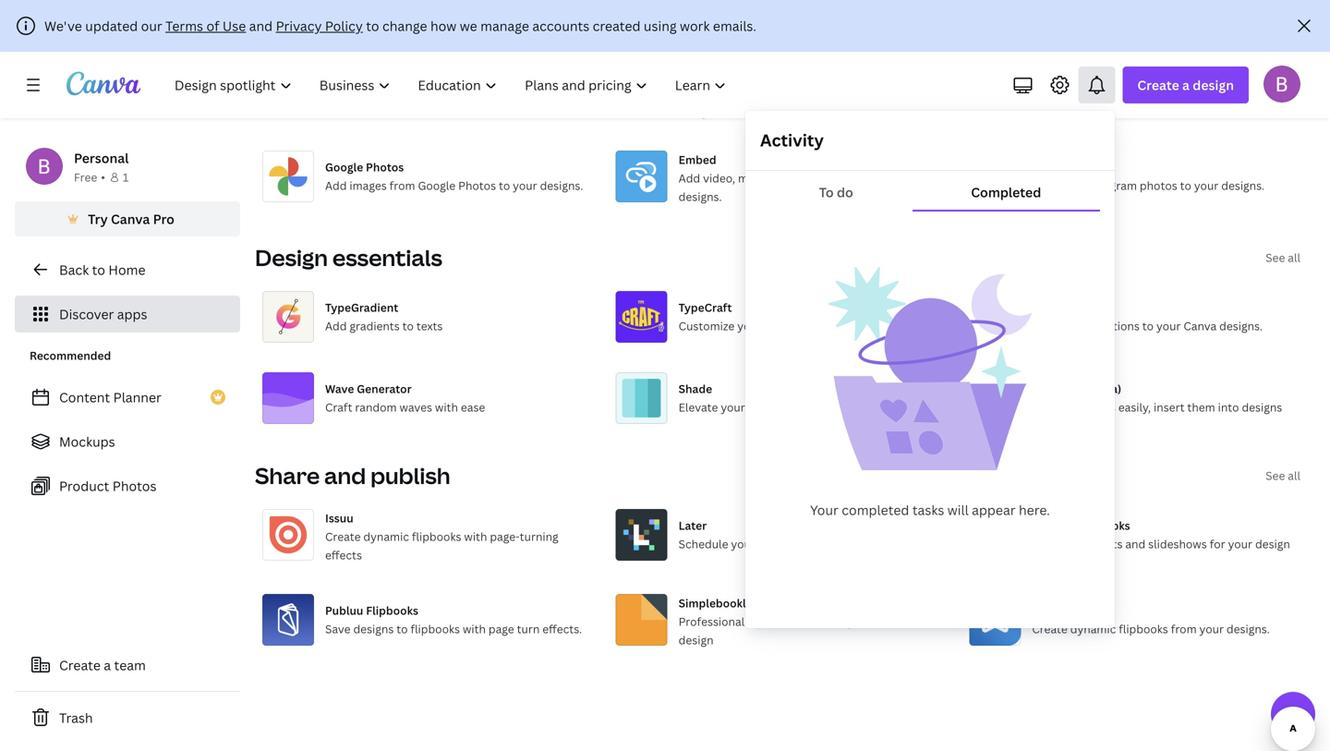 Task type: vqa. For each thing, say whether or not it's contained in the screenshot.
GAME PRESENTATION (16:9)
no



Task type: locate. For each thing, give the bounding box(es) containing it.
1 vertical spatial design
[[1256, 536, 1291, 552]]

1 vertical spatial turn
[[517, 621, 540, 637]]

1 see all from the top
[[1266, 250, 1301, 265]]

2 horizontal spatial canva
[[1184, 318, 1217, 334]]

1 vertical spatial see
[[1266, 468, 1286, 483]]

effects inside 'heyzine flipbooks page turn effects and slideshows for your design'
[[1086, 536, 1123, 552]]

1 vertical spatial flipbooks
[[366, 603, 419, 618]]

0 horizontal spatial dynamic
[[364, 529, 409, 544]]

flipbooks down publish
[[412, 529, 462, 544]]

to
[[366, 17, 379, 35], [859, 85, 870, 101], [867, 170, 878, 186], [499, 178, 510, 193], [1181, 178, 1192, 193], [92, 261, 105, 279], [403, 318, 414, 334], [1143, 318, 1154, 334], [803, 536, 815, 552], [397, 621, 408, 637]]

from right images
[[390, 178, 415, 193]]

platforms
[[866, 536, 919, 552]]

1 vertical spatial google
[[418, 178, 456, 193]]

typegradient add gradients to texts
[[325, 300, 443, 334]]

animations
[[1081, 318, 1140, 334]]

google up images
[[325, 159, 363, 175]]

add inside lottiefiles add free animations to your canva designs.
[[1032, 318, 1054, 334]]

create a team
[[59, 657, 146, 674]]

instagram left "photos"
[[1084, 178, 1137, 193]]

1 horizontal spatial canva
[[875, 614, 909, 629]]

1 vertical spatial for
[[830, 614, 846, 629]]

to inside instagram add your instagram photos to your designs.
[[1181, 178, 1192, 193]]

2 see all from the top
[[1266, 468, 1301, 483]]

0 vertical spatial flipbooks
[[1078, 518, 1131, 533]]

to inside google photos add images from google photos to your designs.
[[499, 178, 510, 193]]

create a design
[[1138, 76, 1235, 94]]

1 horizontal spatial a
[[1183, 76, 1190, 94]]

flipbooks inside publuu flipbooks save designs to flipbooks with page turn effects.
[[366, 603, 419, 618]]

0 vertical spatial designs
[[1242, 400, 1283, 415]]

1 vertical spatial photos
[[458, 178, 496, 193]]

them
[[828, 85, 856, 101], [1188, 400, 1216, 415]]

create down 'issuu'
[[325, 529, 361, 544]]

flipbooks for effects
[[1078, 518, 1131, 533]]

for right maker
[[830, 614, 846, 629]]

1 vertical spatial with
[[464, 529, 487, 544]]

here.
[[1019, 501, 1050, 519]]

see all
[[1266, 250, 1301, 265], [1266, 468, 1301, 483]]

flipbooks for to
[[366, 603, 419, 618]]

0 horizontal spatial for
[[830, 614, 846, 629]]

page
[[1032, 536, 1058, 552]]

lottiefiles add free animations to your canva designs.
[[1032, 300, 1263, 334]]

0 horizontal spatial texts
[[417, 318, 443, 334]]

0 vertical spatial for
[[1210, 536, 1226, 552]]

to
[[819, 183, 834, 201]]

0 vertical spatial dynamic
[[364, 529, 409, 544]]

designs right into
[[1242, 400, 1283, 415]]

0 horizontal spatial effects
[[325, 547, 362, 563]]

try canva pro
[[88, 210, 175, 228]]

effects right page
[[1086, 536, 1123, 552]]

0 vertical spatial see all button
[[1266, 249, 1301, 267]]

1 vertical spatial them
[[1188, 400, 1216, 415]]

instagram
[[1032, 159, 1087, 175], [1084, 178, 1137, 193]]

google right images
[[418, 178, 456, 193]]

turn right page
[[517, 621, 540, 637]]

all
[[1288, 250, 1301, 265], [1288, 468, 1301, 483], [817, 536, 830, 552]]

online
[[796, 170, 829, 186]]

add for online
[[679, 170, 701, 186]]

0 vertical spatial canva
[[111, 210, 150, 228]]

designs inside publuu flipbooks save designs to flipbooks with page turn effects.
[[353, 621, 394, 637]]

for inside 'heyzine flipbooks page turn effects and slideshows for your design'
[[1210, 536, 1226, 552]]

palette
[[748, 400, 787, 415]]

1 horizontal spatial google
[[418, 178, 456, 193]]

created
[[593, 17, 641, 35]]

and left 'add'
[[782, 85, 802, 101]]

them right 'add'
[[828, 85, 856, 101]]

0 vertical spatial from
[[390, 178, 415, 193]]

0 vertical spatial them
[[828, 85, 856, 101]]

generator
[[357, 381, 412, 396]]

see all button
[[1266, 249, 1301, 267], [1266, 467, 1301, 485]]

a
[[1183, 76, 1190, 94], [104, 657, 111, 674]]

and inside access your assets and add them to your designs.
[[782, 85, 802, 101]]

back
[[59, 261, 89, 279]]

your inside 'heyzine flipbooks page turn effects and slideshows for your design'
[[1229, 536, 1253, 552]]

1 vertical spatial see all button
[[1266, 467, 1301, 485]]

list
[[15, 379, 240, 505]]

activity
[[760, 129, 824, 152]]

create down page
[[1032, 621, 1068, 637]]

create dynamic flipbooks from your designs.
[[1032, 621, 1270, 637]]

and right music
[[773, 170, 793, 186]]

0 vertical spatial turn
[[1061, 536, 1084, 552]]

create inside button
[[59, 657, 101, 674]]

flipbooks
[[412, 529, 462, 544], [411, 621, 460, 637], [1119, 621, 1169, 637]]

add inside embed add video, music and online media to your designs.
[[679, 170, 701, 186]]

canva down platforms
[[875, 614, 909, 629]]

0 horizontal spatial designs
[[353, 621, 394, 637]]

0 horizontal spatial them
[[828, 85, 856, 101]]

for inside 'simplebooklet flip professional flipbook maker for your canva design'
[[830, 614, 846, 629]]

1 vertical spatial designs
[[353, 621, 394, 637]]

0 vertical spatial a
[[1183, 76, 1190, 94]]

trash
[[59, 709, 93, 727]]

with left ease
[[435, 400, 458, 415]]

design inside 'simplebooklet flip professional flipbook maker for your canva design'
[[679, 632, 714, 648]]

see all button for share and publish
[[1266, 467, 1301, 485]]

see
[[1266, 250, 1286, 265], [1266, 468, 1286, 483]]

customize
[[679, 318, 735, 334]]

1 horizontal spatial designs
[[1242, 400, 1283, 415]]

1 vertical spatial a
[[104, 657, 111, 674]]

1 see from the top
[[1266, 250, 1286, 265]]

for right slideshows
[[1210, 536, 1226, 552]]

1 vertical spatial canva
[[1184, 318, 1217, 334]]

page-
[[490, 529, 520, 544]]

try
[[88, 210, 108, 228]]

2 vertical spatial all
[[817, 536, 830, 552]]

a inside button
[[104, 657, 111, 674]]

0 vertical spatial google
[[325, 159, 363, 175]]

add
[[805, 85, 826, 101]]

with inside publuu flipbooks save designs to flipbooks with page turn effects.
[[463, 621, 486, 637]]

updated
[[85, 17, 138, 35]]

see all for design essentials
[[1266, 250, 1301, 265]]

personal
[[74, 149, 129, 167]]

flipbooks inside issuu create dynamic flipbooks with page-turning effects
[[412, 529, 462, 544]]

instagram add your instagram photos to your designs.
[[1032, 159, 1265, 193]]

0 vertical spatial see all
[[1266, 250, 1301, 265]]

from
[[390, 178, 415, 193], [1171, 621, 1197, 637]]

list containing content planner
[[15, 379, 240, 505]]

effects.
[[543, 621, 582, 637]]

google
[[325, 159, 363, 175], [418, 178, 456, 193]]

0 vertical spatial with
[[435, 400, 458, 415]]

content planner link
[[15, 379, 240, 416]]

0 vertical spatial design
[[1193, 76, 1235, 94]]

1 vertical spatial see all
[[1266, 468, 1301, 483]]

1 horizontal spatial for
[[1210, 536, 1226, 552]]

0 horizontal spatial from
[[390, 178, 415, 193]]

add inside instagram add your instagram photos to your designs.
[[1032, 178, 1054, 193]]

flipbooks left page
[[411, 621, 460, 637]]

to do button
[[760, 175, 912, 210]]

images
[[350, 178, 387, 193]]

1 horizontal spatial them
[[1188, 400, 1216, 415]]

add inside typegradient add gradients to texts
[[325, 318, 347, 334]]

flipbooks right heyzine
[[1078, 518, 1131, 533]]

0 vertical spatial instagram
[[1032, 159, 1087, 175]]

to inside publuu flipbooks save designs to flipbooks with page turn effects.
[[397, 621, 408, 637]]

0 vertical spatial photos
[[366, 159, 404, 175]]

2 see all button from the top
[[1266, 467, 1301, 485]]

1 horizontal spatial flipbooks
[[1078, 518, 1131, 533]]

typecraft
[[679, 300, 732, 315]]

flipbooks inside 'heyzine flipbooks page turn effects and slideshows for your design'
[[1078, 518, 1131, 533]]

with left page-
[[464, 529, 487, 544]]

add
[[679, 170, 701, 186], [325, 178, 347, 193], [1032, 178, 1054, 193], [325, 318, 347, 334], [1032, 318, 1054, 334]]

designs down publuu
[[353, 621, 394, 637]]

discover apps link
[[15, 296, 240, 333]]

0 vertical spatial all
[[1288, 250, 1301, 265]]

create inside issuu create dynamic flipbooks with page-turning effects
[[325, 529, 361, 544]]

publuu
[[325, 603, 363, 618]]

2 vertical spatial canva
[[875, 614, 909, 629]]

2 vertical spatial photos
[[112, 477, 157, 495]]

2 see from the top
[[1266, 468, 1286, 483]]

to do
[[819, 183, 854, 201]]

to inside typegradient add gradients to texts
[[403, 318, 414, 334]]

instagram up completed button
[[1032, 159, 1087, 175]]

0 horizontal spatial turn
[[517, 621, 540, 637]]

0 horizontal spatial photos
[[112, 477, 157, 495]]

from down slideshows
[[1171, 621, 1197, 637]]

bob builder image
[[1264, 65, 1301, 102]]

simplebooklet flip professional flipbook maker for your canva design
[[679, 595, 909, 648]]

canva inside lottiefiles add free animations to your canva designs.
[[1184, 318, 1217, 334]]

with left page
[[463, 621, 486, 637]]

1 horizontal spatial dynamic
[[1071, 621, 1116, 637]]

create up instagram add your instagram photos to your designs.
[[1138, 76, 1180, 94]]

create left team
[[59, 657, 101, 674]]

1 texts from the left
[[417, 318, 443, 334]]

with inside wave generator craft random waves with ease
[[435, 400, 458, 415]]

see for design essentials
[[1266, 250, 1286, 265]]

for
[[1210, 536, 1226, 552], [830, 614, 846, 629]]

texts right customize
[[765, 318, 791, 334]]

your inside the later schedule your content to all social platforms
[[731, 536, 756, 552]]

turn down heyzine
[[1061, 536, 1084, 552]]

terms
[[166, 17, 203, 35]]

1 horizontal spatial effects
[[1086, 536, 1123, 552]]

product
[[59, 477, 109, 495]]

1 see all button from the top
[[1266, 249, 1301, 267]]

canva up equations (beta) build equations easily, insert them into designs
[[1184, 318, 1217, 334]]

we've
[[44, 17, 82, 35]]

designs. inside embed add video, music and online media to your designs.
[[679, 189, 722, 204]]

privacy
[[276, 17, 322, 35]]

flipbooks right publuu
[[366, 603, 419, 618]]

2 texts from the left
[[765, 318, 791, 334]]

flipbooks down slideshows
[[1119, 621, 1169, 637]]

effects down 'issuu'
[[325, 547, 362, 563]]

into
[[1218, 400, 1240, 415]]

them left into
[[1188, 400, 1216, 415]]

simplebooklet
[[679, 595, 757, 611]]

all inside the later schedule your content to all social platforms
[[817, 536, 830, 552]]

dynamic inside issuu create dynamic flipbooks with page-turning effects
[[364, 529, 409, 544]]

share and publish
[[255, 461, 451, 491]]

effortlessly
[[789, 400, 850, 415]]

your inside embed add video, music and online media to your designs.
[[881, 170, 905, 186]]

your
[[811, 501, 839, 519]]

manage
[[481, 17, 529, 35]]

canva right try
[[111, 210, 150, 228]]

0 horizontal spatial design
[[679, 632, 714, 648]]

2 vertical spatial design
[[679, 632, 714, 648]]

canva
[[111, 210, 150, 228], [1184, 318, 1217, 334], [875, 614, 909, 629]]

1 horizontal spatial texts
[[765, 318, 791, 334]]

team
[[114, 657, 146, 674]]

page
[[489, 621, 514, 637]]

2 horizontal spatial design
[[1256, 536, 1291, 552]]

2 vertical spatial with
[[463, 621, 486, 637]]

equations
[[1032, 381, 1087, 396]]

texts
[[417, 318, 443, 334], [765, 318, 791, 334]]

create inside dropdown button
[[1138, 76, 1180, 94]]

2 horizontal spatial photos
[[458, 178, 496, 193]]

photos for product photos
[[112, 477, 157, 495]]

1 vertical spatial all
[[1288, 468, 1301, 483]]

0 horizontal spatial canva
[[111, 210, 150, 228]]

create a team button
[[15, 647, 240, 684]]

1 horizontal spatial design
[[1193, 76, 1235, 94]]

and left slideshows
[[1126, 536, 1146, 552]]

with inside issuu create dynamic flipbooks with page-turning effects
[[464, 529, 487, 544]]

embed
[[679, 152, 717, 167]]

0 horizontal spatial a
[[104, 657, 111, 674]]

texts right the gradients on the left top of the page
[[417, 318, 443, 334]]

canva inside 'simplebooklet flip professional flipbook maker for your canva design'
[[875, 614, 909, 629]]

mockups
[[59, 433, 115, 450]]

content
[[758, 536, 801, 552]]

home
[[108, 261, 146, 279]]

see all for share and publish
[[1266, 468, 1301, 483]]

all for share and publish
[[1288, 468, 1301, 483]]

a inside dropdown button
[[1183, 76, 1190, 94]]

0 horizontal spatial flipbooks
[[366, 603, 419, 618]]

1 horizontal spatial photos
[[366, 159, 404, 175]]

1 horizontal spatial turn
[[1061, 536, 1084, 552]]

see all button for design essentials
[[1266, 249, 1301, 267]]

publish
[[371, 461, 451, 491]]

photos
[[366, 159, 404, 175], [458, 178, 496, 193], [112, 477, 157, 495]]

1 vertical spatial from
[[1171, 621, 1197, 637]]

0 vertical spatial see
[[1266, 250, 1286, 265]]

your
[[719, 85, 743, 101], [873, 85, 898, 101], [881, 170, 905, 186], [513, 178, 537, 193], [1057, 178, 1081, 193], [1195, 178, 1219, 193], [738, 318, 762, 334], [1157, 318, 1181, 334], [721, 400, 745, 415], [731, 536, 756, 552], [1229, 536, 1253, 552], [848, 614, 873, 629], [1200, 621, 1224, 637]]

create
[[1138, 76, 1180, 94], [325, 529, 361, 544], [1032, 621, 1068, 637], [59, 657, 101, 674]]

free
[[74, 170, 97, 185]]



Task type: describe. For each thing, give the bounding box(es) containing it.
media
[[831, 170, 864, 186]]

them inside access your assets and add them to your designs.
[[828, 85, 856, 101]]

access
[[679, 85, 716, 101]]

lottiefiles
[[1032, 300, 1089, 315]]

texts inside typecraft customize your texts
[[765, 318, 791, 334]]

craft
[[325, 400, 353, 415]]

our
[[141, 17, 162, 35]]

terms of use link
[[166, 17, 246, 35]]

flip
[[760, 595, 780, 611]]

of
[[206, 17, 219, 35]]

ease
[[461, 400, 485, 415]]

1 vertical spatial dynamic
[[1071, 621, 1116, 637]]

canva inside try canva pro button
[[111, 210, 150, 228]]

design inside 'heyzine flipbooks page turn effects and slideshows for your design'
[[1256, 536, 1291, 552]]

all for design essentials
[[1288, 250, 1301, 265]]

create a design button
[[1123, 67, 1249, 103]]

your inside google photos add images from google photos to your designs.
[[513, 178, 537, 193]]

slideshows
[[1149, 536, 1207, 552]]

typegradient
[[325, 300, 398, 315]]

how
[[431, 17, 457, 35]]

your inside 'simplebooklet flip professional flipbook maker for your canva design'
[[848, 614, 873, 629]]

and inside 'heyzine flipbooks page turn effects and slideshows for your design'
[[1126, 536, 1146, 552]]

professional
[[679, 614, 745, 629]]

typecraft customize your texts
[[679, 300, 791, 334]]

change
[[383, 17, 427, 35]]

save
[[325, 621, 351, 637]]

flipbooks inside publuu flipbooks save designs to flipbooks with page turn effects.
[[411, 621, 460, 637]]

tasks
[[913, 501, 945, 519]]

wave
[[325, 381, 354, 396]]

content
[[59, 389, 110, 406]]

to inside lottiefiles add free animations to your canva designs.
[[1143, 318, 1154, 334]]

gradients
[[350, 318, 400, 334]]

and right use
[[249, 17, 273, 35]]

pro
[[153, 210, 175, 228]]

designs. inside google photos add images from google photos to your designs.
[[540, 178, 583, 193]]

product photos link
[[15, 468, 240, 505]]

do
[[837, 183, 854, 201]]

heyzine
[[1032, 518, 1076, 533]]

later schedule your content to all social platforms
[[679, 518, 919, 552]]

elevate
[[679, 400, 718, 415]]

create for create a design
[[1138, 76, 1180, 94]]

•
[[101, 170, 105, 185]]

turn inside 'heyzine flipbooks page turn effects and slideshows for your design'
[[1061, 536, 1084, 552]]

design
[[255, 242, 328, 273]]

designs. inside access your assets and add them to your designs.
[[679, 104, 722, 119]]

1
[[123, 170, 129, 185]]

free
[[1057, 318, 1078, 334]]

designs. inside lottiefiles add free animations to your canva designs.
[[1220, 318, 1263, 334]]

privacy policy link
[[276, 17, 363, 35]]

completed button
[[912, 175, 1101, 210]]

texts inside typegradient add gradients to texts
[[417, 318, 443, 334]]

insert
[[1154, 400, 1185, 415]]

design essentials
[[255, 242, 443, 273]]

social
[[833, 536, 864, 552]]

your completed tasks will appear here.
[[811, 501, 1050, 519]]

designs inside equations (beta) build equations easily, insert them into designs
[[1242, 400, 1283, 415]]

designs. inside instagram add your instagram photos to your designs.
[[1222, 178, 1265, 193]]

shade elevate your palette effortlessly
[[679, 381, 850, 415]]

completed
[[842, 501, 910, 519]]

your inside typecraft customize your texts
[[738, 318, 762, 334]]

flipbook
[[748, 614, 792, 629]]

equations (beta) build equations easily, insert them into designs
[[1032, 381, 1283, 415]]

from inside google photos add images from google photos to your designs.
[[390, 178, 415, 193]]

content planner
[[59, 389, 162, 406]]

a picture of a folder opening up to show a planet, moon and stars. image
[[829, 267, 1032, 470]]

trash link
[[15, 700, 240, 736]]

heyzine flipbooks page turn effects and slideshows for your design
[[1032, 518, 1291, 552]]

access your assets and add them to your designs.
[[679, 85, 898, 119]]

recommended
[[30, 348, 111, 363]]

accounts
[[533, 17, 590, 35]]

issuu
[[325, 510, 354, 526]]

0 horizontal spatial google
[[325, 159, 363, 175]]

we've updated our terms of use and privacy policy to change how we manage accounts created using work emails.
[[44, 17, 757, 35]]

a for design
[[1183, 76, 1190, 94]]

planner
[[113, 389, 162, 406]]

your inside shade elevate your palette effortlessly
[[721, 400, 745, 415]]

add for your
[[1032, 318, 1054, 334]]

easily,
[[1119, 400, 1151, 415]]

add inside google photos add images from google photos to your designs.
[[325, 178, 347, 193]]

a for team
[[104, 657, 111, 674]]

turning
[[520, 529, 559, 544]]

shade
[[679, 381, 712, 396]]

share
[[255, 461, 320, 491]]

photos for google photos add images from google photos to your designs.
[[366, 159, 404, 175]]

see for share and publish
[[1266, 468, 1286, 483]]

and inside embed add video, music and online media to your designs.
[[773, 170, 793, 186]]

your inside lottiefiles add free animations to your canva designs.
[[1157, 318, 1181, 334]]

google photos add images from google photos to your designs.
[[325, 159, 583, 193]]

use
[[223, 17, 246, 35]]

random
[[355, 400, 397, 415]]

and up 'issuu'
[[324, 461, 366, 491]]

them inside equations (beta) build equations easily, insert them into designs
[[1188, 400, 1216, 415]]

design inside dropdown button
[[1193, 76, 1235, 94]]

will
[[948, 501, 969, 519]]

turn inside publuu flipbooks save designs to flipbooks with page turn effects.
[[517, 621, 540, 637]]

video,
[[703, 170, 736, 186]]

add for to
[[1032, 178, 1054, 193]]

discover
[[59, 305, 114, 323]]

to inside embed add video, music and online media to your designs.
[[867, 170, 878, 186]]

top level navigation element
[[163, 67, 742, 103]]

maker
[[794, 614, 827, 629]]

we
[[460, 17, 477, 35]]

issuu create dynamic flipbooks with page-turning effects
[[325, 510, 559, 563]]

product photos
[[59, 477, 157, 495]]

to inside access your assets and add them to your designs.
[[859, 85, 870, 101]]

assets
[[746, 85, 780, 101]]

effects inside issuu create dynamic flipbooks with page-turning effects
[[325, 547, 362, 563]]

1 horizontal spatial from
[[1171, 621, 1197, 637]]

1 vertical spatial instagram
[[1084, 178, 1137, 193]]

photos
[[1140, 178, 1178, 193]]

schedule
[[679, 536, 729, 552]]

equations
[[1063, 400, 1116, 415]]

discover apps
[[59, 305, 147, 323]]

later
[[679, 518, 707, 533]]

(beta)
[[1089, 381, 1122, 396]]

create for create dynamic flipbooks from your designs.
[[1032, 621, 1068, 637]]

wave generator craft random waves with ease
[[325, 381, 485, 415]]

appear
[[972, 501, 1016, 519]]

try canva pro button
[[15, 201, 240, 237]]

to inside the later schedule your content to all social platforms
[[803, 536, 815, 552]]

create for create a team
[[59, 657, 101, 674]]

publuu flipbooks save designs to flipbooks with page turn effects.
[[325, 603, 582, 637]]



